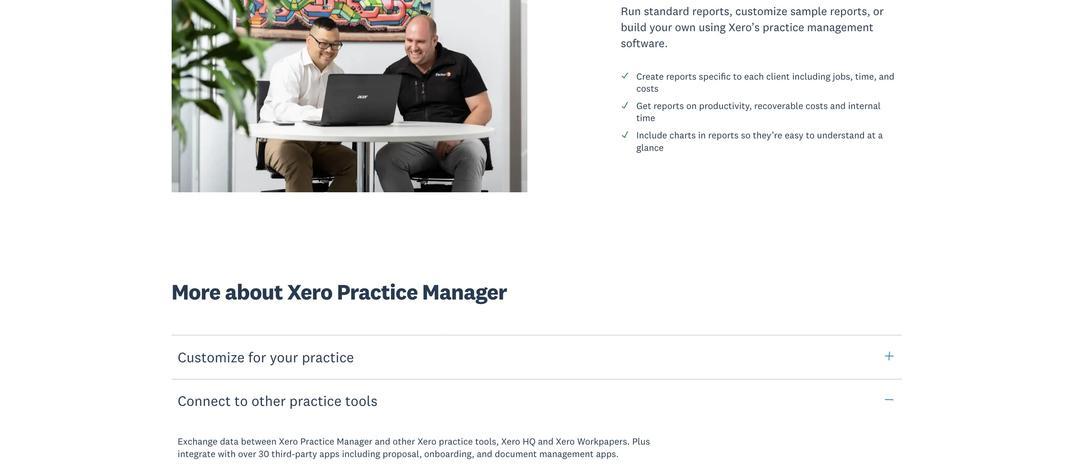 Task type: vqa. For each thing, say whether or not it's contained in the screenshot.
3rd Now from the right
no



Task type: locate. For each thing, give the bounding box(es) containing it.
2 vertical spatial to
[[234, 392, 248, 410]]

1 vertical spatial practice
[[300, 436, 334, 448]]

1 horizontal spatial manager
[[422, 279, 507, 306]]

time,
[[855, 70, 877, 82]]

costs right "recoverable"
[[806, 100, 828, 112]]

to right connect
[[234, 392, 248, 410]]

reports for get
[[653, 100, 684, 112]]

for
[[248, 349, 266, 366]]

1 horizontal spatial practice
[[337, 279, 418, 306]]

reports,
[[692, 4, 733, 18], [830, 4, 870, 18]]

1 vertical spatial costs
[[806, 100, 828, 112]]

included image left the include
[[621, 131, 629, 139]]

1 vertical spatial manager
[[337, 436, 372, 448]]

to inside create reports specific to each client including jobs, time, and costs
[[733, 70, 742, 82]]

1 vertical spatial your
[[270, 349, 298, 366]]

understand
[[817, 129, 865, 141]]

2 included image from the top
[[621, 131, 629, 139]]

0 horizontal spatial your
[[270, 349, 298, 366]]

your down standard
[[649, 20, 672, 34]]

your right "for" on the bottom left
[[270, 349, 298, 366]]

2 horizontal spatial to
[[806, 129, 815, 141]]

costs down create at the right top
[[636, 83, 659, 95]]

proposal,
[[383, 448, 422, 460]]

0 vertical spatial management
[[807, 20, 873, 34]]

tools,
[[475, 436, 499, 448]]

plus
[[632, 436, 650, 448]]

0 vertical spatial other
[[251, 392, 286, 410]]

1 horizontal spatial your
[[649, 20, 672, 34]]

included image left create at the right top
[[621, 72, 629, 80]]

reports
[[666, 70, 696, 82], [653, 100, 684, 112], [708, 129, 739, 141]]

xero's
[[729, 20, 760, 34]]

costs
[[636, 83, 659, 95], [806, 100, 828, 112]]

and inside create reports specific to each client including jobs, time, and costs
[[879, 70, 895, 82]]

hq
[[523, 436, 536, 448]]

reports, left or
[[830, 4, 870, 18]]

0 horizontal spatial including
[[342, 448, 380, 460]]

manager
[[422, 279, 507, 306], [337, 436, 372, 448]]

1 included image from the top
[[621, 72, 629, 80]]

1 reports, from the left
[[692, 4, 733, 18]]

0 horizontal spatial manager
[[337, 436, 372, 448]]

other
[[251, 392, 286, 410], [393, 436, 415, 448]]

manager inside the exchange data between xero practice manager and other xero practice tools, xero hq and xero workpapers. plus integrate with over 30 third-party apps including proposal, onboarding, and document management apps.
[[337, 436, 372, 448]]

reports for create
[[666, 70, 696, 82]]

onboarding,
[[424, 448, 474, 460]]

connect
[[178, 392, 231, 410]]

to
[[733, 70, 742, 82], [806, 129, 815, 141], [234, 392, 248, 410]]

1 horizontal spatial costs
[[806, 100, 828, 112]]

1 horizontal spatial other
[[393, 436, 415, 448]]

1 vertical spatial including
[[342, 448, 380, 460]]

create
[[636, 70, 664, 82]]

more about xero practice manager
[[171, 279, 507, 306]]

include
[[636, 129, 667, 141]]

to right easy
[[806, 129, 815, 141]]

software.
[[621, 36, 668, 50]]

in
[[698, 129, 706, 141]]

reports, up using
[[692, 4, 733, 18]]

exchange
[[178, 436, 218, 448]]

sample
[[790, 4, 827, 18]]

to left the each
[[733, 70, 742, 82]]

management inside run standard reports, customize sample reports, or build your own using xero's practice management software.
[[807, 20, 873, 34]]

practice inside the exchange data between xero practice manager and other xero practice tools, xero hq and xero workpapers. plus integrate with over 30 third-party apps including proposal, onboarding, and document management apps.
[[439, 436, 473, 448]]

get
[[636, 100, 651, 112]]

practice inside the customize for your practice dropdown button
[[302, 349, 354, 366]]

practice
[[337, 279, 418, 306], [300, 436, 334, 448]]

and left internal
[[830, 100, 846, 112]]

xero
[[287, 279, 332, 306], [279, 436, 298, 448], [417, 436, 436, 448], [501, 436, 520, 448], [556, 436, 575, 448]]

practice
[[763, 20, 804, 34], [302, 349, 354, 366], [289, 392, 342, 410], [439, 436, 473, 448]]

reports left on
[[653, 100, 684, 112]]

third-
[[272, 448, 295, 460]]

1 vertical spatial to
[[806, 129, 815, 141]]

exchange data between xero practice manager and other xero practice tools, xero hq and xero workpapers. plus integrate with over 30 third-party apps including proposal, onboarding, and document management apps.
[[178, 436, 650, 460]]

including left jobs,
[[792, 70, 830, 82]]

create reports specific to each client including jobs, time, and costs
[[636, 70, 895, 95]]

0 vertical spatial your
[[649, 20, 672, 34]]

practice inside the exchange data between xero practice manager and other xero practice tools, xero hq and xero workpapers. plus integrate with over 30 third-party apps including proposal, onboarding, and document management apps.
[[300, 436, 334, 448]]

1 vertical spatial included image
[[621, 131, 629, 139]]

0 vertical spatial costs
[[636, 83, 659, 95]]

management down 'workpapers.' at right bottom
[[539, 448, 594, 460]]

0 horizontal spatial other
[[251, 392, 286, 410]]

productivity,
[[699, 100, 752, 112]]

0 horizontal spatial management
[[539, 448, 594, 460]]

0 horizontal spatial reports,
[[692, 4, 733, 18]]

glance
[[636, 142, 664, 154]]

including inside create reports specific to each client including jobs, time, and costs
[[792, 70, 830, 82]]

included image for include charts in reports so they're easy to understand at a glance
[[621, 131, 629, 139]]

reports inside create reports specific to each client including jobs, time, and costs
[[666, 70, 696, 82]]

management down sample
[[807, 20, 873, 34]]

time
[[636, 112, 655, 124]]

easy
[[785, 129, 804, 141]]

including
[[792, 70, 830, 82], [342, 448, 380, 460]]

1 horizontal spatial reports,
[[830, 4, 870, 18]]

include charts in reports so they're easy to understand at a glance
[[636, 129, 883, 154]]

and inside get reports on productivity, recoverable costs and internal time
[[830, 100, 846, 112]]

1 horizontal spatial including
[[792, 70, 830, 82]]

0 horizontal spatial costs
[[636, 83, 659, 95]]

connect to other practice tools
[[178, 392, 378, 410]]

your
[[649, 20, 672, 34], [270, 349, 298, 366]]

they're
[[753, 129, 782, 141]]

2 vertical spatial reports
[[708, 129, 739, 141]]

0 vertical spatial to
[[733, 70, 742, 82]]

1 vertical spatial other
[[393, 436, 415, 448]]

using
[[699, 20, 726, 34]]

1 horizontal spatial to
[[733, 70, 742, 82]]

and
[[879, 70, 895, 82], [830, 100, 846, 112], [375, 436, 390, 448], [538, 436, 554, 448], [477, 448, 492, 460]]

0 vertical spatial reports
[[666, 70, 696, 82]]

other up 'proposal,'
[[393, 436, 415, 448]]

0 horizontal spatial practice
[[300, 436, 334, 448]]

including right the apps
[[342, 448, 380, 460]]

client
[[766, 70, 790, 82]]

other inside dropdown button
[[251, 392, 286, 410]]

own
[[675, 20, 696, 34]]

and right time,
[[879, 70, 895, 82]]

reports right create at the right top
[[666, 70, 696, 82]]

customize for your practice
[[178, 349, 354, 366]]

reports right in
[[708, 129, 739, 141]]

other up between
[[251, 392, 286, 410]]

your inside run standard reports, customize sample reports, or build your own using xero's practice management software.
[[649, 20, 672, 34]]

1 vertical spatial reports
[[653, 100, 684, 112]]

0 vertical spatial included image
[[621, 72, 629, 80]]

run
[[621, 4, 641, 18]]

management
[[807, 20, 873, 34], [539, 448, 594, 460]]

30
[[259, 448, 269, 460]]

0 horizontal spatial to
[[234, 392, 248, 410]]

included image
[[621, 72, 629, 80], [621, 131, 629, 139]]

0 vertical spatial practice
[[337, 279, 418, 306]]

0 vertical spatial including
[[792, 70, 830, 82]]

reports inside get reports on productivity, recoverable costs and internal time
[[653, 100, 684, 112]]

0 vertical spatial manager
[[422, 279, 507, 306]]

so
[[741, 129, 750, 141]]

1 horizontal spatial management
[[807, 20, 873, 34]]

1 vertical spatial management
[[539, 448, 594, 460]]



Task type: describe. For each thing, give the bounding box(es) containing it.
about
[[225, 279, 283, 306]]

more
[[171, 279, 220, 306]]

customize for your practice button
[[171, 335, 902, 380]]

get reports on productivity, recoverable costs and internal time
[[636, 100, 881, 124]]

and right hq
[[538, 436, 554, 448]]

charts
[[669, 129, 696, 141]]

practice inside connect to other practice tools dropdown button
[[289, 392, 342, 410]]

other inside the exchange data between xero practice manager and other xero practice tools, xero hq and xero workpapers. plus integrate with over 30 third-party apps including proposal, onboarding, and document management apps.
[[393, 436, 415, 448]]

management inside the exchange data between xero practice manager and other xero practice tools, xero hq and xero workpapers. plus integrate with over 30 third-party apps including proposal, onboarding, and document management apps.
[[539, 448, 594, 460]]

2 reports, from the left
[[830, 4, 870, 18]]

apps
[[319, 448, 340, 460]]

party
[[295, 448, 317, 460]]

standard
[[644, 4, 689, 18]]

jobs,
[[833, 70, 853, 82]]

or
[[873, 4, 884, 18]]

apps.
[[596, 448, 619, 460]]

and up 'proposal,'
[[375, 436, 390, 448]]

on
[[686, 100, 697, 112]]

run standard reports, customize sample reports, or build your own using xero's practice management software.
[[621, 4, 884, 50]]

costs inside create reports specific to each client including jobs, time, and costs
[[636, 83, 659, 95]]

practice inside run standard reports, customize sample reports, or build your own using xero's practice management software.
[[763, 20, 804, 34]]

included image
[[621, 101, 629, 109]]

including inside the exchange data between xero practice manager and other xero practice tools, xero hq and xero workpapers. plus integrate with over 30 third-party apps including proposal, onboarding, and document management apps.
[[342, 448, 380, 460]]

build
[[621, 20, 647, 34]]

customize
[[178, 349, 245, 366]]

costs inside get reports on productivity, recoverable costs and internal time
[[806, 100, 828, 112]]

and down tools,
[[477, 448, 492, 460]]

data
[[220, 436, 239, 448]]

an accountant and a client work together using a laptop. image
[[171, 0, 527, 193]]

recoverable
[[754, 100, 803, 112]]

to inside dropdown button
[[234, 392, 248, 410]]

reports inside include charts in reports so they're easy to understand at a glance
[[708, 129, 739, 141]]

a
[[878, 129, 883, 141]]

over
[[238, 448, 256, 460]]

each
[[744, 70, 764, 82]]

with
[[218, 448, 236, 460]]

included image for create reports specific to each client including jobs, time, and costs
[[621, 72, 629, 80]]

document
[[495, 448, 537, 460]]

connect to other practice tools button
[[171, 379, 902, 424]]

your inside dropdown button
[[270, 349, 298, 366]]

customize
[[735, 4, 787, 18]]

tools
[[345, 392, 378, 410]]

to inside include charts in reports so they're easy to understand at a glance
[[806, 129, 815, 141]]

specific
[[699, 70, 731, 82]]

workpapers.
[[577, 436, 630, 448]]

between
[[241, 436, 277, 448]]

internal
[[848, 100, 881, 112]]

at
[[867, 129, 876, 141]]

integrate
[[178, 448, 215, 460]]



